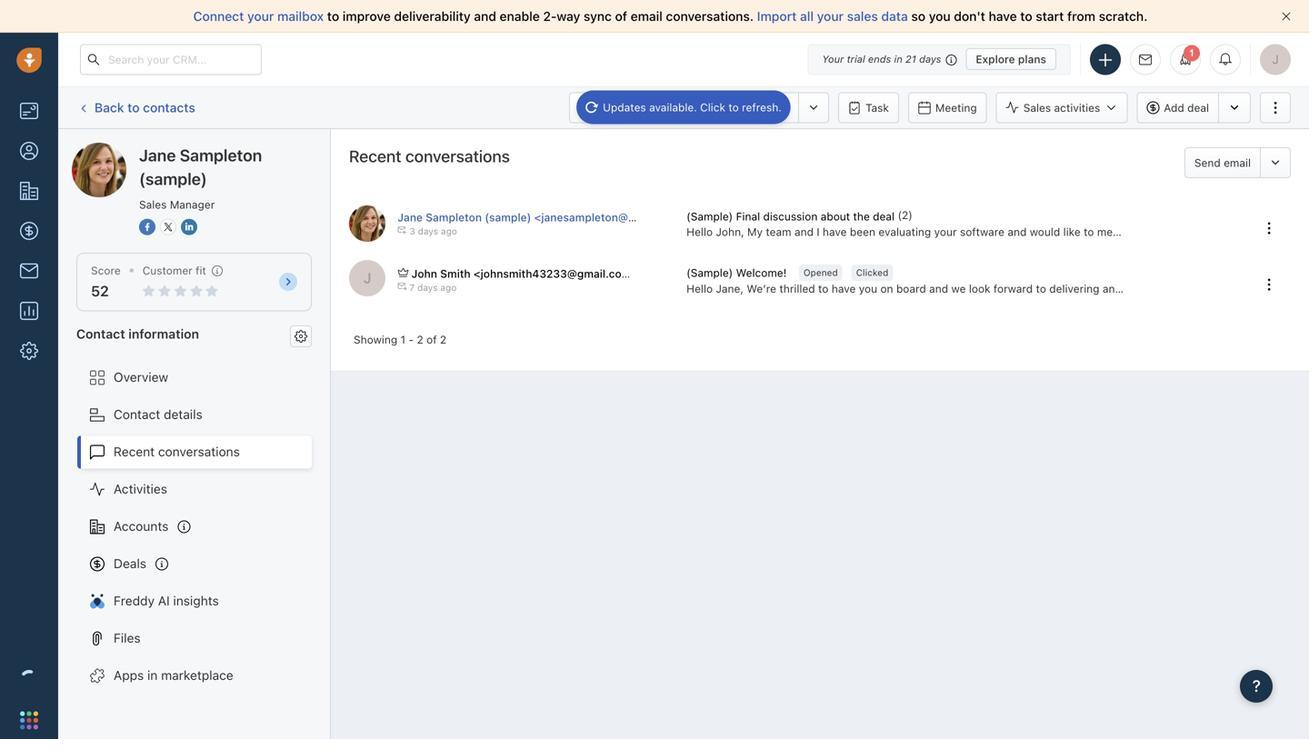 Task type: locate. For each thing, give the bounding box(es) containing it.
1 vertical spatial in
[[147, 668, 158, 683]]

0 horizontal spatial conversations
[[158, 444, 240, 459]]

sampleton up 3 days ago
[[426, 211, 482, 224]]

days right 3
[[418, 226, 438, 236]]

(sample) up 'manager'
[[206, 142, 258, 157]]

deal left (2) at top
[[873, 210, 895, 223]]

1 horizontal spatial jane
[[139, 146, 176, 165]]

0 vertical spatial sales
[[1024, 101, 1051, 114]]

0 vertical spatial of
[[615, 9, 627, 24]]

1 vertical spatial recent
[[114, 444, 155, 459]]

1 horizontal spatial your
[[817, 9, 844, 24]]

0 vertical spatial recent conversations
[[349, 146, 510, 166]]

contact down overview
[[114, 407, 160, 422]]

all
[[800, 9, 814, 24]]

days
[[919, 53, 942, 65], [418, 226, 438, 236], [417, 282, 438, 293]]

incoming image
[[398, 225, 407, 235]]

recent up incoming icon
[[349, 146, 402, 166]]

2
[[417, 333, 424, 346], [440, 333, 447, 346]]

1 link
[[1170, 44, 1201, 75]]

deal inside (sample) final discussion about the deal (2)
[[873, 210, 895, 223]]

0 horizontal spatial deal
[[873, 210, 895, 223]]

sms
[[766, 101, 789, 114]]

sms button
[[739, 92, 799, 123]]

(sample) up sales manager
[[139, 169, 207, 189]]

the
[[853, 210, 870, 223]]

1 horizontal spatial of
[[615, 9, 627, 24]]

sync
[[584, 9, 612, 24]]

ago
[[441, 226, 457, 236], [441, 282, 457, 293]]

john
[[412, 267, 437, 280]]

jane sampleton (sample) down contacts
[[108, 142, 258, 157]]

0 vertical spatial email
[[631, 9, 663, 24]]

0 horizontal spatial 2
[[417, 333, 424, 346]]

1 vertical spatial sales
[[139, 198, 167, 211]]

meeting
[[936, 101, 977, 114]]

1 horizontal spatial email
[[1224, 156, 1251, 169]]

in
[[894, 53, 903, 65], [147, 668, 158, 683]]

0 vertical spatial ago
[[441, 226, 457, 236]]

1 vertical spatial days
[[418, 226, 438, 236]]

your left mailbox
[[247, 9, 274, 24]]

conversations down details on the left bottom
[[158, 444, 240, 459]]

ai
[[158, 593, 170, 608]]

explore plans link
[[966, 48, 1057, 70]]

1 horizontal spatial 1
[[1189, 47, 1195, 59]]

0 vertical spatial (sample)
[[206, 142, 258, 157]]

days down john
[[417, 282, 438, 293]]

(sample) up the john smith <johnsmith43233@gmail.com>
[[485, 211, 531, 224]]

(sample) final discussion about the deal button
[[687, 209, 898, 224]]

of
[[615, 9, 627, 24], [427, 333, 437, 346]]

score
[[91, 264, 121, 277]]

task
[[866, 101, 889, 114]]

about
[[821, 210, 850, 223]]

1 horizontal spatial deal
[[1188, 101, 1209, 114]]

showing 1 - 2 of 2
[[354, 333, 447, 346]]

of right -
[[427, 333, 437, 346]]

sales left 'manager'
[[139, 198, 167, 211]]

jane down contacts
[[139, 146, 176, 165]]

email right send
[[1224, 156, 1251, 169]]

2-
[[543, 9, 557, 24]]

jane down back to contacts link
[[108, 142, 136, 157]]

0 horizontal spatial recent
[[114, 444, 155, 459]]

(sample) final discussion about the deal (2)
[[687, 209, 913, 223]]

click
[[700, 101, 726, 114]]

customer fit
[[143, 264, 206, 277]]

recent conversations down details on the left bottom
[[114, 444, 240, 459]]

contact details
[[114, 407, 203, 422]]

1 (sample) from the top
[[687, 210, 733, 223]]

your
[[247, 9, 274, 24], [817, 9, 844, 24]]

conversations.
[[666, 9, 754, 24]]

2 horizontal spatial jane
[[398, 211, 423, 224]]

1 vertical spatial ago
[[441, 282, 457, 293]]

0 horizontal spatial jane
[[108, 142, 136, 157]]

ago for (sample) final discussion about the deal
[[441, 226, 457, 236]]

ago right 3
[[441, 226, 457, 236]]

call link
[[643, 92, 699, 123]]

files
[[114, 631, 141, 646]]

sales
[[1024, 101, 1051, 114], [139, 198, 167, 211]]

0 vertical spatial contact
[[76, 326, 125, 341]]

final
[[736, 210, 760, 223]]

marketplace
[[161, 668, 233, 683]]

of right sync
[[615, 9, 627, 24]]

recent conversations
[[349, 146, 510, 166], [114, 444, 240, 459]]

1
[[1189, 47, 1195, 59], [401, 333, 406, 346]]

1 left -
[[401, 333, 406, 346]]

information
[[128, 326, 199, 341]]

your trial ends in 21 days
[[822, 53, 942, 65]]

email inside button
[[1224, 156, 1251, 169]]

recent conversations up 3 days ago
[[349, 146, 510, 166]]

1 vertical spatial 1
[[401, 333, 406, 346]]

(sample) welcome! link
[[687, 265, 790, 281]]

0 vertical spatial recent
[[349, 146, 402, 166]]

overview
[[114, 370, 168, 385]]

freddy ai insights
[[114, 593, 219, 608]]

Search your CRM... text field
[[80, 44, 262, 75]]

recent
[[349, 146, 402, 166], [114, 444, 155, 459]]

deal right add
[[1188, 101, 1209, 114]]

1 horizontal spatial 2
[[440, 333, 447, 346]]

2 vertical spatial days
[[417, 282, 438, 293]]

1 horizontal spatial sales
[[1024, 101, 1051, 114]]

1 vertical spatial (sample)
[[687, 266, 733, 279]]

so
[[912, 9, 926, 24]]

1 vertical spatial of
[[427, 333, 437, 346]]

(sample) welcome! button
[[687, 265, 790, 281]]

connect your mailbox link
[[193, 9, 327, 24]]

in left 21
[[894, 53, 903, 65]]

recent up activities
[[114, 444, 155, 459]]

1 vertical spatial recent conversations
[[114, 444, 240, 459]]

1 horizontal spatial recent conversations
[[349, 146, 510, 166]]

(sample) inside (sample) final discussion about the deal (2)
[[687, 210, 733, 223]]

conversations up 3 days ago
[[406, 146, 510, 166]]

start
[[1036, 9, 1064, 24]]

activities
[[1054, 101, 1101, 114]]

ago down smith
[[441, 282, 457, 293]]

0 vertical spatial deal
[[1188, 101, 1209, 114]]

1 right send email icon
[[1189, 47, 1195, 59]]

jane sampleton (sample) <janesampleton@gmail.com>
[[398, 211, 689, 224]]

email
[[631, 9, 663, 24], [1224, 156, 1251, 169]]

0 vertical spatial in
[[894, 53, 903, 65]]

0 horizontal spatial 1
[[401, 333, 406, 346]]

email right sync
[[631, 9, 663, 24]]

deliverability
[[394, 9, 471, 24]]

0 vertical spatial conversations
[[406, 146, 510, 166]]

0 horizontal spatial in
[[147, 668, 158, 683]]

-
[[409, 333, 414, 346]]

(sample) left welcome!
[[687, 266, 733, 279]]

deal
[[1188, 101, 1209, 114], [873, 210, 895, 223]]

(sample)
[[687, 210, 733, 223], [687, 266, 733, 279]]

insights
[[173, 593, 219, 608]]

updates
[[603, 101, 646, 114]]

1 horizontal spatial recent
[[349, 146, 402, 166]]

0 horizontal spatial of
[[427, 333, 437, 346]]

jane sampleton (sample) <janesampleton@gmail.com> link
[[398, 211, 689, 224]]

jane up 3
[[398, 211, 423, 224]]

0 horizontal spatial your
[[247, 9, 274, 24]]

days right 21
[[919, 53, 942, 65]]

1 vertical spatial email
[[1224, 156, 1251, 169]]

sampleton down contacts
[[140, 142, 202, 157]]

contact down the 52 in the top left of the page
[[76, 326, 125, 341]]

apps
[[114, 668, 144, 683]]

you
[[929, 9, 951, 24]]

your right all
[[817, 9, 844, 24]]

updates available. click to refresh.
[[603, 101, 782, 114]]

2 vertical spatial (sample)
[[485, 211, 531, 224]]

john smith <johnsmith43233@gmail.com>
[[412, 267, 638, 280]]

sampleton up 'manager'
[[180, 146, 262, 165]]

in right apps
[[147, 668, 158, 683]]

to right back
[[127, 100, 140, 115]]

send email
[[1195, 156, 1251, 169]]

<janesampleton@gmail.com>
[[534, 211, 689, 224]]

0 horizontal spatial sales
[[139, 198, 167, 211]]

1 horizontal spatial conversations
[[406, 146, 510, 166]]

sales left activities
[[1024, 101, 1051, 114]]

2 (sample) from the top
[[687, 266, 733, 279]]

to left start
[[1021, 9, 1033, 24]]

0 vertical spatial (sample)
[[687, 210, 733, 223]]

connect your mailbox to improve deliverability and enable 2-way sync of email conversations. import all your sales data so you don't have to start from scratch.
[[193, 9, 1148, 24]]

1 vertical spatial contact
[[114, 407, 160, 422]]

1 vertical spatial deal
[[873, 210, 895, 223]]

(sample) left the final
[[687, 210, 733, 223]]

2 2 from the left
[[440, 333, 447, 346]]

opened
[[804, 267, 838, 278]]

fit
[[196, 264, 206, 277]]

(sample) inside button
[[687, 266, 733, 279]]

send email image
[[1139, 54, 1152, 66]]



Task type: vqa. For each thing, say whether or not it's contained in the screenshot.
first Products from left
no



Task type: describe. For each thing, give the bounding box(es) containing it.
meeting button
[[908, 92, 987, 123]]

task button
[[839, 92, 899, 123]]

1 2 from the left
[[417, 333, 424, 346]]

manager
[[170, 198, 215, 211]]

customer
[[143, 264, 193, 277]]

data
[[882, 9, 908, 24]]

sales manager
[[139, 198, 215, 211]]

way
[[557, 9, 580, 24]]

showing
[[354, 333, 398, 346]]

apps in marketplace
[[114, 668, 233, 683]]

explore
[[976, 53, 1015, 65]]

2 your from the left
[[817, 9, 844, 24]]

add
[[1164, 101, 1185, 114]]

discussion
[[763, 210, 818, 223]]

0 vertical spatial 1
[[1189, 47, 1195, 59]]

0 vertical spatial days
[[919, 53, 942, 65]]

connect
[[193, 9, 244, 24]]

details
[[164, 407, 203, 422]]

freshworks switcher image
[[20, 711, 38, 730]]

to right mailbox
[[327, 9, 339, 24]]

your
[[822, 53, 844, 65]]

1 horizontal spatial in
[[894, 53, 903, 65]]

jane sampleton (sample) up 'manager'
[[139, 146, 262, 189]]

jane inside jane sampleton (sample)
[[139, 146, 176, 165]]

welcome!
[[736, 266, 787, 279]]

refresh.
[[742, 101, 782, 114]]

mng settings image
[[295, 330, 307, 343]]

improve
[[343, 9, 391, 24]]

3 days ago
[[409, 226, 457, 236]]

clicked
[[856, 267, 889, 278]]

don't
[[954, 9, 986, 24]]

accounts
[[114, 519, 169, 534]]

7 days ago
[[409, 282, 457, 293]]

contact for contact information
[[76, 326, 125, 341]]

explore plans
[[976, 53, 1047, 65]]

add deal button
[[1137, 92, 1219, 123]]

7
[[409, 282, 415, 293]]

mailbox
[[277, 9, 324, 24]]

send email button
[[1185, 147, 1260, 178]]

<johnsmith43233@gmail.com>
[[474, 267, 638, 280]]

deals
[[114, 556, 146, 571]]

outgoing image
[[398, 282, 407, 291]]

score 52
[[91, 264, 121, 300]]

close image
[[1282, 12, 1291, 21]]

days for (sample) final discussion about the deal
[[418, 226, 438, 236]]

52 button
[[91, 282, 109, 300]]

contact for contact details
[[114, 407, 160, 422]]

21
[[906, 53, 917, 65]]

days for (sample) welcome!
[[417, 282, 438, 293]]

sales for sales activities
[[1024, 101, 1051, 114]]

contacts
[[143, 100, 195, 115]]

activities
[[114, 482, 167, 497]]

back
[[95, 100, 124, 115]]

email
[[596, 101, 624, 114]]

plans
[[1018, 53, 1047, 65]]

send
[[1195, 156, 1221, 169]]

3
[[409, 226, 415, 236]]

have
[[989, 9, 1017, 24]]

deal inside add deal button
[[1188, 101, 1209, 114]]

email button
[[569, 92, 634, 123]]

to right click
[[729, 101, 739, 114]]

contact information
[[76, 326, 199, 341]]

ago for (sample) welcome!
[[441, 282, 457, 293]]

0 horizontal spatial recent conversations
[[114, 444, 240, 459]]

trial
[[847, 53, 865, 65]]

(sample) for (sample) final discussion about the deal (2)
[[687, 210, 733, 223]]

import
[[757, 9, 797, 24]]

0 horizontal spatial email
[[631, 9, 663, 24]]

sales activities
[[1024, 101, 1101, 114]]

back to contacts link
[[76, 93, 196, 122]]

freddy
[[114, 593, 155, 608]]

1 vertical spatial (sample)
[[139, 169, 207, 189]]

available.
[[649, 101, 697, 114]]

1 vertical spatial conversations
[[158, 444, 240, 459]]

back to contacts
[[95, 100, 195, 115]]

(sample) welcome!
[[687, 266, 787, 279]]

(sample) final discussion about the deal link
[[687, 209, 898, 224]]

52
[[91, 282, 109, 300]]

1 your from the left
[[247, 9, 274, 24]]

smith
[[440, 267, 471, 280]]

and
[[474, 9, 496, 24]]

sales
[[847, 9, 878, 24]]

(2)
[[898, 209, 913, 222]]

from
[[1068, 9, 1096, 24]]

call
[[670, 101, 690, 114]]

call button
[[643, 92, 699, 123]]

scratch.
[[1099, 9, 1148, 24]]

(sample) for (sample) welcome!
[[687, 266, 733, 279]]

import all your sales data link
[[757, 9, 912, 24]]

sales for sales manager
[[139, 198, 167, 211]]

enable
[[500, 9, 540, 24]]



